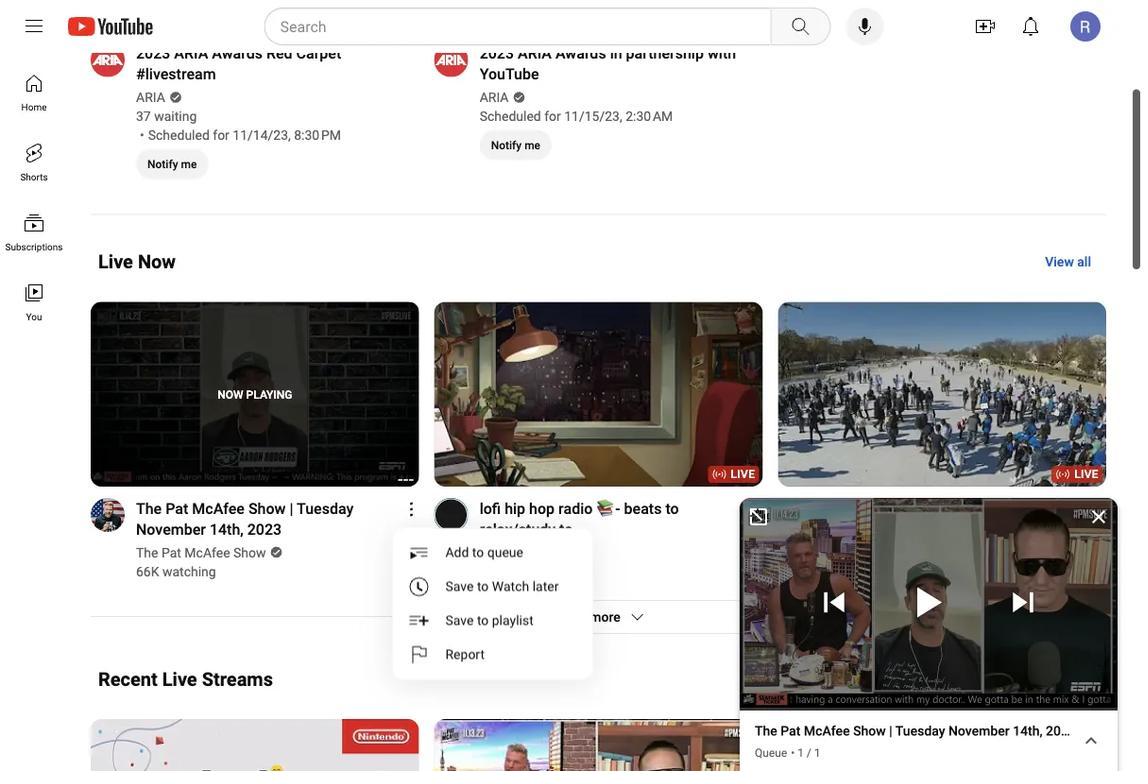 Task type: vqa. For each thing, say whether or not it's contained in the screenshot.
later
yes



Task type: describe. For each thing, give the bounding box(es) containing it.
me for 2023 aria awards red carpet #livestream
[[181, 157, 197, 171]]

youtube video player element
[[734, 498, 1118, 715]]

1 horizontal spatial live
[[162, 668, 197, 691]]

2023 inside the pat mcafee show | tuesday november 14th, 2023
[[247, 520, 282, 538]]

notify me text field for 2023 aria awards red carpet #livestream
[[147, 157, 197, 171]]

recent
[[98, 668, 158, 691]]

girl
[[505, 545, 525, 561]]

live for lofi hip hop radio 📚 - beats to relax/study to
[[731, 468, 755, 481]]

with
[[708, 44, 736, 62]]

to for save to watch later
[[477, 579, 489, 595]]

13k watching
[[824, 543, 904, 559]]

37 waiting scheduled for 11/14/23, 8:30 pm
[[136, 109, 341, 143]]

fox
[[824, 524, 848, 540]]

march for israel rally live cam link
[[824, 498, 1081, 519]]

11/15/23,
[[565, 109, 623, 124]]

view all for recent live streams
[[1046, 672, 1092, 687]]

66k
[[136, 564, 159, 579]]

lofi
[[480, 545, 502, 561]]

aria link for 2023 aria awards red carpet #livestream
[[136, 88, 167, 107]]

show for the pat mcafee show | tuesday november 14th, 2023
[[249, 500, 286, 518]]

2023 inside 2023 aria awards in partnership with youtube
[[480, 44, 514, 62]]

tuesday for the pat mcafee show | tuesday november 14th, 2023
[[297, 500, 354, 518]]

view for recent live streams
[[1046, 672, 1074, 687]]

relax/study
[[480, 520, 556, 538]]

subscriptions link
[[4, 197, 64, 267]]

📚
[[597, 500, 612, 518]]

| for the pat mcafee show | tuesday november 14th, 2023
[[290, 500, 293, 518]]

shorts
[[20, 171, 48, 182]]

march for israel rally live cam by fox 5 washington dc 30,533 views element
[[824, 498, 1081, 519]]

report
[[446, 647, 485, 663]]

report option
[[393, 638, 593, 672]]

add to queue
[[446, 545, 524, 561]]

2:30 am
[[626, 109, 673, 124]]

add to queue option
[[393, 536, 593, 570]]

more
[[590, 609, 621, 625]]

/
[[807, 747, 812, 760]]

lofi
[[480, 500, 501, 518]]

you link
[[4, 267, 64, 336]]

march for israel rally live cam
[[824, 500, 1081, 518]]

aria image
[[91, 43, 125, 77]]

37
[[136, 109, 151, 124]]

notify me for 2023 aria awards red carpet #livestream
[[147, 157, 197, 171]]

recent live streams
[[98, 668, 273, 691]]

awards for red
[[212, 44, 263, 62]]

cam
[[1047, 500, 1081, 518]]

waiting
[[154, 109, 197, 124]]

show more
[[554, 609, 621, 625]]

lofi hip hop radio 📚 - beats to relax/study to by lofi girl 298,845,872 views element
[[480, 498, 740, 540]]

save for save to watch later
[[446, 579, 474, 595]]

radio
[[559, 500, 593, 518]]

the for the pat mcafee show | tuesday november 14th, 2023
[[136, 500, 162, 518]]

live element for lofi hip hop radio 📚 - beats to relax/study to
[[731, 468, 755, 481]]

israel
[[913, 500, 962, 518]]

show inside 'show more' button
[[554, 609, 587, 625]]

14th, for the pat mcafee show | tuesday november 14th, 2023 queue • 1 / 1
[[1013, 724, 1043, 739]]

the inside "the pat mcafee show | tuesday november 14th, 2023 queue • 1 / 1"
[[755, 724, 778, 739]]

aria down youtube
[[480, 90, 509, 105]]

pat for the pat mcafee show
[[162, 545, 181, 561]]

washington
[[862, 524, 932, 540]]

14th, for the pat mcafee show | tuesday november 14th, 2023
[[210, 520, 244, 538]]

watching for hip
[[506, 564, 560, 579]]

aria inside 2023 aria awards red carpet #livestream
[[174, 44, 208, 62]]

-
[[616, 500, 621, 518]]

2023 aria awards red carpet #livestream
[[136, 44, 341, 83]]

live link for rally
[[778, 302, 1107, 489]]

11/14/23,
[[233, 128, 291, 143]]

live now link
[[98, 249, 176, 276]]

partnership
[[626, 44, 704, 62]]

lofi girl
[[480, 545, 525, 561]]

13k
[[824, 543, 847, 559]]

streams
[[202, 668, 273, 691]]

to for add to queue
[[473, 545, 484, 561]]

the pat mcafee show | tuesday november 14th, 2023 by the pat mcafee show element
[[755, 722, 1076, 741]]

Show more text field
[[554, 609, 621, 625]]

2023 aria awards in partnership with youtube
[[480, 44, 736, 83]]

rally
[[966, 500, 1009, 518]]

november for the pat mcafee show | tuesday november 14th, 2023 queue • 1 / 1
[[949, 724, 1010, 739]]

view all text field for recent live streams
[[1046, 672, 1092, 687]]

view all text field for live now
[[1046, 254, 1092, 270]]

to right "beats"
[[666, 500, 679, 518]]

scheduled for 11/15/23, 2:30 am
[[480, 109, 673, 124]]

2023 aria awards red carpet #livestream link
[[136, 43, 397, 85]]

the pat mcafee show | tuesday november 14th, 2023 by the pat mcafee show 53,601 views element
[[136, 498, 397, 540]]

carpet
[[296, 44, 341, 62]]

notify me text field for 2023 aria awards in partnership with youtube
[[491, 139, 541, 152]]

1 horizontal spatial for
[[545, 109, 561, 124]]

verified status
[[525, 546, 542, 559]]

aria link for 2023 aria awards in partnership with youtube
[[480, 88, 510, 107]]

watch
[[492, 579, 530, 595]]

scheduled inside 37 waiting scheduled for 11/14/23, 8:30 pm
[[148, 128, 210, 143]]

show more button
[[429, 600, 769, 634]]

view for live now
[[1046, 254, 1074, 270]]

2023 inside 2023 aria awards red carpet #livestream
[[136, 44, 170, 62]]

now playing
[[218, 388, 292, 401]]

0 horizontal spatial now
[[138, 251, 176, 273]]

in
[[610, 44, 623, 62]]

hip
[[505, 500, 526, 518]]

0 horizontal spatial the pat mcafee show | tuesday november 14th, 2023 link
[[136, 498, 397, 540]]

show for the pat mcafee show
[[233, 545, 266, 561]]

41k
[[480, 564, 503, 579]]

you
[[26, 311, 42, 322]]

later
[[533, 579, 559, 595]]

beats
[[624, 500, 662, 518]]

aria up 37
[[136, 90, 165, 105]]

playlist
[[492, 613, 534, 629]]

queue
[[488, 545, 524, 561]]

subscriptions
[[5, 241, 63, 252]]

1 horizontal spatial now
[[218, 388, 244, 401]]



Task type: locate. For each thing, give the bounding box(es) containing it.
pat inside "the pat mcafee show | tuesday november 14th, 2023 queue • 1 / 1"
[[781, 724, 801, 739]]

to right add in the left bottom of the page
[[473, 545, 484, 561]]

live element
[[731, 468, 755, 481], [1075, 468, 1099, 481]]

november inside "the pat mcafee show | tuesday november 14th, 2023 queue • 1 / 1"
[[949, 724, 1010, 739]]

1 horizontal spatial the pat mcafee show | tuesday november 14th, 2023 link
[[755, 722, 1076, 741]]

1 horizontal spatial live element
[[1075, 468, 1099, 481]]

awards for in
[[556, 44, 606, 62]]

list box containing add to queue
[[393, 528, 593, 680]]

lofi girl link
[[480, 544, 526, 562]]

home link
[[4, 57, 64, 127]]

live link
[[434, 302, 763, 489], [778, 302, 1107, 489]]

1 vertical spatial view all text field
[[1046, 672, 1092, 687]]

fox 5 washington dc image
[[778, 498, 812, 532]]

all for live now
[[1078, 254, 1092, 270]]

add
[[446, 545, 469, 561]]

1 vertical spatial notify
[[147, 157, 178, 171]]

0 vertical spatial november
[[136, 520, 206, 538]]

pat up '•' on the bottom of page
[[781, 724, 801, 739]]

0 vertical spatial for
[[545, 109, 561, 124]]

2 view all text field from the top
[[1046, 672, 1092, 687]]

1 horizontal spatial tuesday
[[896, 724, 946, 739]]

notify me text field down waiting
[[147, 157, 197, 171]]

0 vertical spatial save
[[446, 579, 474, 595]]

home
[[21, 101, 47, 112]]

aria link down youtube
[[480, 88, 510, 107]]

2 vertical spatial the
[[755, 724, 778, 739]]

the pat mcafee show image
[[91, 498, 125, 532]]

notify me
[[491, 139, 541, 152], [147, 157, 197, 171]]

2 awards from the left
[[556, 44, 606, 62]]

Search text field
[[280, 14, 767, 39]]

•
[[791, 747, 795, 760]]

watching down fox 5 washington dc
[[850, 543, 904, 559]]

the pat mcafee show
[[136, 545, 266, 561]]

mcafee for the pat mcafee show | tuesday november 14th, 2023 queue • 1 / 1
[[804, 724, 850, 739]]

mcafee up the 66k watching
[[185, 545, 230, 561]]

1 vertical spatial notify me text field
[[147, 157, 197, 171]]

0 horizontal spatial awards
[[212, 44, 263, 62]]

seek slider slider
[[734, 697, 1118, 715]]

save
[[446, 579, 474, 595], [446, 613, 474, 629]]

1 view all text field from the top
[[1046, 254, 1092, 270]]

0 vertical spatial tuesday
[[297, 500, 354, 518]]

mcafee inside the pat mcafee show | tuesday november 14th, 2023
[[192, 500, 245, 518]]

shorts link
[[4, 127, 64, 197]]

2 view from the top
[[1046, 672, 1074, 687]]

live right subscriptions
[[98, 251, 133, 273]]

notify me for 2023 aria awards in partnership with youtube
[[491, 139, 541, 152]]

fox 5 washington dc
[[824, 524, 952, 540]]

dc
[[935, 524, 952, 540]]

tuesday for the pat mcafee show | tuesday november 14th, 2023 queue • 1 / 1
[[896, 724, 946, 739]]

save to watch later option
[[393, 570, 593, 604]]

the inside the pat mcafee show | tuesday november 14th, 2023
[[136, 500, 162, 518]]

watching for pat
[[163, 564, 216, 579]]

watching down the pat mcafee show
[[163, 564, 216, 579]]

live link for radio
[[434, 302, 763, 489]]

scheduled down youtube
[[480, 109, 541, 124]]

0 vertical spatial scheduled
[[480, 109, 541, 124]]

1 vertical spatial all
[[1078, 672, 1092, 687]]

to left watch
[[477, 579, 489, 595]]

the pat mcafee show | tuesday november 14th, 2023 link up the pat mcafee show link
[[136, 498, 397, 540]]

pat up the pat mcafee show
[[166, 500, 188, 518]]

pat for the pat mcafee show | tuesday november 14th, 2023 queue • 1 / 1
[[781, 724, 801, 739]]

1 horizontal spatial notify
[[491, 139, 522, 152]]

0 vertical spatial |
[[290, 500, 293, 518]]

1 vertical spatial view all link
[[1030, 663, 1107, 697]]

0 vertical spatial all
[[1078, 254, 1092, 270]]

view all for live now
[[1046, 254, 1092, 270]]

aria inside 2023 aria awards in partnership with youtube
[[518, 44, 552, 62]]

mcafee up /
[[804, 724, 850, 739]]

awards inside 2023 aria awards in partnership with youtube
[[556, 44, 606, 62]]

1 vertical spatial live
[[162, 668, 197, 691]]

save inside option
[[446, 613, 474, 629]]

1 vertical spatial mcafee
[[185, 545, 230, 561]]

1 horizontal spatial notify me text field
[[491, 139, 541, 152]]

1 horizontal spatial november
[[949, 724, 1010, 739]]

the pat mcafee show | tuesday november 14th, 2023 link
[[136, 498, 397, 540], [755, 722, 1076, 741]]

0 vertical spatial mcafee
[[192, 500, 245, 518]]

show
[[249, 500, 286, 518], [233, 545, 266, 561], [554, 609, 587, 625], [854, 724, 886, 739]]

playing
[[246, 388, 292, 401]]

lofi hip hop radio 📚 - beats to relax/study to link
[[480, 498, 740, 540]]

1 vertical spatial view all
[[1046, 672, 1092, 687]]

show for the pat mcafee show | tuesday november 14th, 2023 queue • 1 / 1
[[854, 724, 886, 739]]

1 right /
[[815, 747, 821, 760]]

0 horizontal spatial tuesday
[[297, 500, 354, 518]]

1 horizontal spatial notify me
[[491, 139, 541, 152]]

1 live element from the left
[[731, 468, 755, 481]]

for
[[881, 500, 909, 518]]

me for 2023 aria awards in partnership with youtube
[[525, 139, 541, 152]]

1 right '•' on the bottom of page
[[798, 747, 804, 760]]

the pat mcafee show | tuesday november 14th, 2023 queue • 1 / 1
[[755, 724, 1076, 760]]

awards
[[212, 44, 263, 62], [556, 44, 606, 62]]

1 1 from the left
[[798, 747, 804, 760]]

show inside the pat mcafee show link
[[233, 545, 266, 561]]

0 vertical spatial view all link
[[1030, 245, 1107, 279]]

0 vertical spatial now
[[138, 251, 176, 273]]

1 horizontal spatial awards
[[556, 44, 606, 62]]

0 horizontal spatial aria link
[[136, 88, 167, 107]]

notify me down waiting
[[147, 157, 197, 171]]

hop
[[529, 500, 555, 518]]

live element for march for israel rally live cam
[[1075, 468, 1099, 481]]

awards left in
[[556, 44, 606, 62]]

mcafee
[[192, 500, 245, 518], [185, 545, 230, 561], [804, 724, 850, 739]]

| inside "the pat mcafee show | tuesday november 14th, 2023 queue • 1 / 1"
[[890, 724, 893, 739]]

tuesday inside "the pat mcafee show | tuesday november 14th, 2023 queue • 1 / 1"
[[896, 724, 946, 739]]

0 horizontal spatial november
[[136, 520, 206, 538]]

save for save to playlist
[[446, 613, 474, 629]]

all for recent live streams
[[1078, 672, 1092, 687]]

0 vertical spatial view all
[[1046, 254, 1092, 270]]

1 vertical spatial notify me
[[147, 157, 197, 171]]

notify down waiting
[[147, 157, 178, 171]]

1 save from the top
[[446, 579, 474, 595]]

aria up the #livestream
[[174, 44, 208, 62]]

the for the pat mcafee show
[[136, 545, 158, 561]]

pat up the 66k watching
[[162, 545, 181, 561]]

march
[[824, 500, 877, 518]]

8:30 pm
[[294, 128, 341, 143]]

save to playlist
[[446, 613, 534, 629]]

1 horizontal spatial live
[[1013, 500, 1044, 518]]

0 vertical spatial pat
[[166, 500, 188, 518]]

aria
[[174, 44, 208, 62], [518, 44, 552, 62], [136, 90, 165, 105], [480, 90, 509, 105]]

2 horizontal spatial live
[[1075, 468, 1099, 481]]

2 vertical spatial mcafee
[[804, 724, 850, 739]]

1 live link from the left
[[434, 302, 763, 489]]

notify me button for 2023 aria awards red carpet #livestream
[[136, 149, 208, 179]]

| for the pat mcafee show | tuesday november 14th, 2023 queue • 1 / 1
[[890, 724, 893, 739]]

november up the pat mcafee show
[[136, 520, 206, 538]]

mcafee up the pat mcafee show link
[[192, 500, 245, 518]]

0 horizontal spatial 14th,
[[210, 520, 244, 538]]

awards inside 2023 aria awards red carpet #livestream
[[212, 44, 263, 62]]

1 horizontal spatial scheduled
[[480, 109, 541, 124]]

aria link
[[136, 88, 167, 107], [480, 88, 510, 107]]

2 aria link from the left
[[480, 88, 510, 107]]

watching down 'verified' status
[[506, 564, 560, 579]]

aria link up 37
[[136, 88, 167, 107]]

2 live link from the left
[[778, 302, 1107, 489]]

0 vertical spatial live
[[98, 251, 133, 273]]

notify me down scheduled for 11/15/23, 2:30 am
[[491, 139, 541, 152]]

notify me button for 2023 aria awards in partnership with youtube
[[480, 130, 552, 160]]

1 awards from the left
[[212, 44, 263, 62]]

1 view from the top
[[1046, 254, 1074, 270]]

0 vertical spatial me
[[525, 139, 541, 152]]

to
[[666, 500, 679, 518], [560, 520, 573, 538], [473, 545, 484, 561], [477, 579, 489, 595], [477, 613, 489, 629]]

show inside the pat mcafee show | tuesday november 14th, 2023
[[249, 500, 286, 518]]

the right 'the pat mcafee show' icon
[[136, 500, 162, 518]]

list box
[[393, 528, 593, 680]]

watching for for
[[850, 543, 904, 559]]

1 vertical spatial the pat mcafee show | tuesday november 14th, 2023 link
[[755, 722, 1076, 741]]

to inside option
[[477, 613, 489, 629]]

scheduled down waiting
[[148, 128, 210, 143]]

live
[[731, 468, 755, 481], [1075, 468, 1099, 481], [1013, 500, 1044, 518]]

0 horizontal spatial me
[[181, 157, 197, 171]]

0 vertical spatial the
[[136, 500, 162, 518]]

pat
[[166, 500, 188, 518], [162, 545, 181, 561], [781, 724, 801, 739]]

0 horizontal spatial 1
[[798, 747, 804, 760]]

0 vertical spatial the pat mcafee show | tuesday november 14th, 2023 link
[[136, 498, 397, 540]]

me down waiting
[[181, 157, 197, 171]]

1 vertical spatial for
[[213, 128, 230, 143]]

view all link for recent live streams
[[1030, 663, 1107, 697]]

1 horizontal spatial aria link
[[480, 88, 510, 107]]

1 horizontal spatial 1
[[815, 747, 821, 760]]

for
[[545, 109, 561, 124], [213, 128, 230, 143]]

awards left red
[[212, 44, 263, 62]]

view all link for live now
[[1030, 245, 1107, 279]]

| inside the pat mcafee show | tuesday november 14th, 2023
[[290, 500, 293, 518]]

notify me button down waiting
[[136, 149, 208, 179]]

0 horizontal spatial live link
[[434, 302, 763, 489]]

0 vertical spatial view all text field
[[1046, 254, 1092, 270]]

show left more
[[554, 609, 587, 625]]

0 vertical spatial notify me text field
[[491, 139, 541, 152]]

mcafee for the pat mcafee show | tuesday november 14th, 2023
[[192, 500, 245, 518]]

live
[[98, 251, 133, 273], [162, 668, 197, 691]]

0 horizontal spatial notify me
[[147, 157, 197, 171]]

notify for 2023 aria awards red carpet #livestream
[[147, 157, 178, 171]]

save up report
[[446, 613, 474, 629]]

now playing link
[[91, 302, 419, 489]]

2023 inside "the pat mcafee show | tuesday november 14th, 2023 queue • 1 / 1"
[[1046, 724, 1076, 739]]

notify me text field down scheduled for 11/15/23, 2:30 am
[[491, 139, 541, 152]]

all
[[1078, 254, 1092, 270], [1078, 672, 1092, 687]]

mcafee for the pat mcafee show
[[185, 545, 230, 561]]

2 save from the top
[[446, 613, 474, 629]]

the pat mcafee show | tuesday november 14th, 2023
[[136, 500, 354, 538]]

me down scheduled for 11/15/23, 2:30 am
[[525, 139, 541, 152]]

1 vertical spatial save
[[446, 613, 474, 629]]

0 vertical spatial notify
[[491, 139, 522, 152]]

me
[[525, 139, 541, 152], [181, 157, 197, 171]]

avatar image image
[[1071, 11, 1101, 42]]

save down add in the left bottom of the page
[[446, 579, 474, 595]]

for inside 37 waiting scheduled for 11/14/23, 8:30 pm
[[213, 128, 230, 143]]

2 view all from the top
[[1046, 672, 1092, 687]]

0 vertical spatial view
[[1046, 254, 1074, 270]]

1 horizontal spatial watching
[[506, 564, 560, 579]]

1 horizontal spatial notify me button
[[480, 130, 552, 160]]

now
[[138, 251, 176, 273], [218, 388, 244, 401]]

2 vertical spatial pat
[[781, 724, 801, 739]]

1 view all link from the top
[[1030, 245, 1107, 279]]

live right recent
[[162, 668, 197, 691]]

2023
[[136, 44, 170, 62], [480, 44, 514, 62], [247, 520, 282, 538], [1046, 724, 1076, 739]]

for left 11/15/23,
[[545, 109, 561, 124]]

show down seek slider slider
[[854, 724, 886, 739]]

1 view all from the top
[[1046, 254, 1092, 270]]

1 vertical spatial november
[[949, 724, 1010, 739]]

to for save to playlist
[[477, 613, 489, 629]]

tuesday inside the pat mcafee show | tuesday november 14th, 2023
[[297, 500, 354, 518]]

2023 aria awards red carpet #livestream by aria no views element
[[136, 43, 397, 85]]

0 horizontal spatial notify
[[147, 157, 178, 171]]

lofi girl image
[[434, 498, 468, 532]]

2 live element from the left
[[1075, 468, 1099, 481]]

1 horizontal spatial 14th,
[[1013, 724, 1043, 739]]

14th,
[[210, 520, 244, 538], [1013, 724, 1043, 739]]

1 vertical spatial now
[[218, 388, 244, 401]]

1 vertical spatial scheduled
[[148, 128, 210, 143]]

notify down youtube
[[491, 139, 522, 152]]

1 vertical spatial view
[[1046, 672, 1074, 687]]

0 horizontal spatial live element
[[731, 468, 755, 481]]

Notify me text field
[[491, 139, 541, 152], [147, 157, 197, 171]]

1 vertical spatial 14th,
[[1013, 724, 1043, 739]]

show down the pat mcafee show | tuesday november 14th, 2023
[[233, 545, 266, 561]]

notify me button down scheduled for 11/15/23, 2:30 am
[[480, 130, 552, 160]]

view all
[[1046, 254, 1092, 270], [1046, 672, 1092, 687]]

recent live streams link
[[98, 666, 273, 693]]

1 horizontal spatial me
[[525, 139, 541, 152]]

1 vertical spatial tuesday
[[896, 724, 946, 739]]

the up "66k"
[[136, 545, 158, 561]]

None search field
[[230, 8, 835, 45]]

mcafee inside "the pat mcafee show | tuesday november 14th, 2023 queue • 1 / 1"
[[804, 724, 850, 739]]

66k watching
[[136, 564, 216, 579]]

show up the pat mcafee show link
[[249, 500, 286, 518]]

aria down search text field
[[518, 44, 552, 62]]

for left 11/14/23,
[[213, 128, 230, 143]]

1
[[798, 747, 804, 760], [815, 747, 821, 760]]

2 horizontal spatial watching
[[850, 543, 904, 559]]

2023 aria awards in partnership with youtube by aria no views element
[[480, 43, 740, 85]]

the pat mcafee show link
[[136, 544, 267, 562]]

1 aria link from the left
[[136, 88, 167, 107]]

live for march for israel rally live cam
[[1075, 468, 1099, 481]]

the
[[136, 500, 162, 518], [136, 545, 158, 561], [755, 724, 778, 739]]

2 all from the top
[[1078, 672, 1092, 687]]

pat inside the pat mcafee show | tuesday november 14th, 2023
[[166, 500, 188, 518]]

show inside "the pat mcafee show | tuesday november 14th, 2023 queue • 1 / 1"
[[854, 724, 886, 739]]

0 vertical spatial 14th,
[[210, 520, 244, 538]]

1 all from the top
[[1078, 254, 1092, 270]]

0 horizontal spatial live
[[731, 468, 755, 481]]

2023 aria awards in partnership with youtube link
[[480, 43, 740, 85]]

2 view all link from the top
[[1030, 663, 1107, 697]]

save to playlist option
[[393, 604, 593, 638]]

1 horizontal spatial |
[[890, 724, 893, 739]]

queue
[[755, 747, 788, 760]]

lofi hip hop radio 📚 - beats to relax/study to
[[480, 500, 679, 538]]

fox 5 washington dc link
[[824, 523, 954, 542]]

1 vertical spatial |
[[890, 724, 893, 739]]

watching
[[850, 543, 904, 559], [163, 564, 216, 579], [506, 564, 560, 579]]

1 vertical spatial the
[[136, 545, 158, 561]]

2 1 from the left
[[815, 747, 821, 760]]

0 horizontal spatial for
[[213, 128, 230, 143]]

the up queue
[[755, 724, 778, 739]]

14th, inside "the pat mcafee show | tuesday november 14th, 2023 queue • 1 / 1"
[[1013, 724, 1043, 739]]

0 horizontal spatial notify me text field
[[147, 157, 197, 171]]

tuesday
[[297, 500, 354, 518], [896, 724, 946, 739]]

save inside option
[[446, 579, 474, 595]]

youtube
[[480, 65, 539, 83]]

0 horizontal spatial notify me button
[[136, 149, 208, 179]]

save to watch later
[[446, 579, 559, 595]]

0 vertical spatial notify me
[[491, 139, 541, 152]]

the pat mcafee show | tuesday november 14th, 2023 link down seek slider slider
[[755, 722, 1076, 741]]

november for the pat mcafee show | tuesday november 14th, 2023
[[136, 520, 206, 538]]

november inside the pat mcafee show | tuesday november 14th, 2023
[[136, 520, 206, 538]]

0 horizontal spatial watching
[[163, 564, 216, 579]]

#livestream
[[136, 65, 216, 83]]

live now
[[98, 251, 176, 273]]

41k watching
[[480, 564, 560, 579]]

to down radio
[[560, 520, 573, 538]]

aria image
[[434, 43, 468, 77]]

0 horizontal spatial live
[[98, 251, 133, 273]]

1 vertical spatial pat
[[162, 545, 181, 561]]

View all text field
[[1046, 254, 1092, 270], [1046, 672, 1092, 687]]

1 horizontal spatial live link
[[778, 302, 1107, 489]]

0 horizontal spatial scheduled
[[148, 128, 210, 143]]

notify for 2023 aria awards in partnership with youtube
[[491, 139, 522, 152]]

14th, inside the pat mcafee show | tuesday november 14th, 2023
[[210, 520, 244, 538]]

november down seek slider slider
[[949, 724, 1010, 739]]

5
[[851, 524, 859, 540]]

to left playlist
[[477, 613, 489, 629]]

0 horizontal spatial |
[[290, 500, 293, 518]]

pat for the pat mcafee show | tuesday november 14th, 2023
[[166, 500, 188, 518]]

1 vertical spatial me
[[181, 157, 197, 171]]

red
[[267, 44, 293, 62]]



